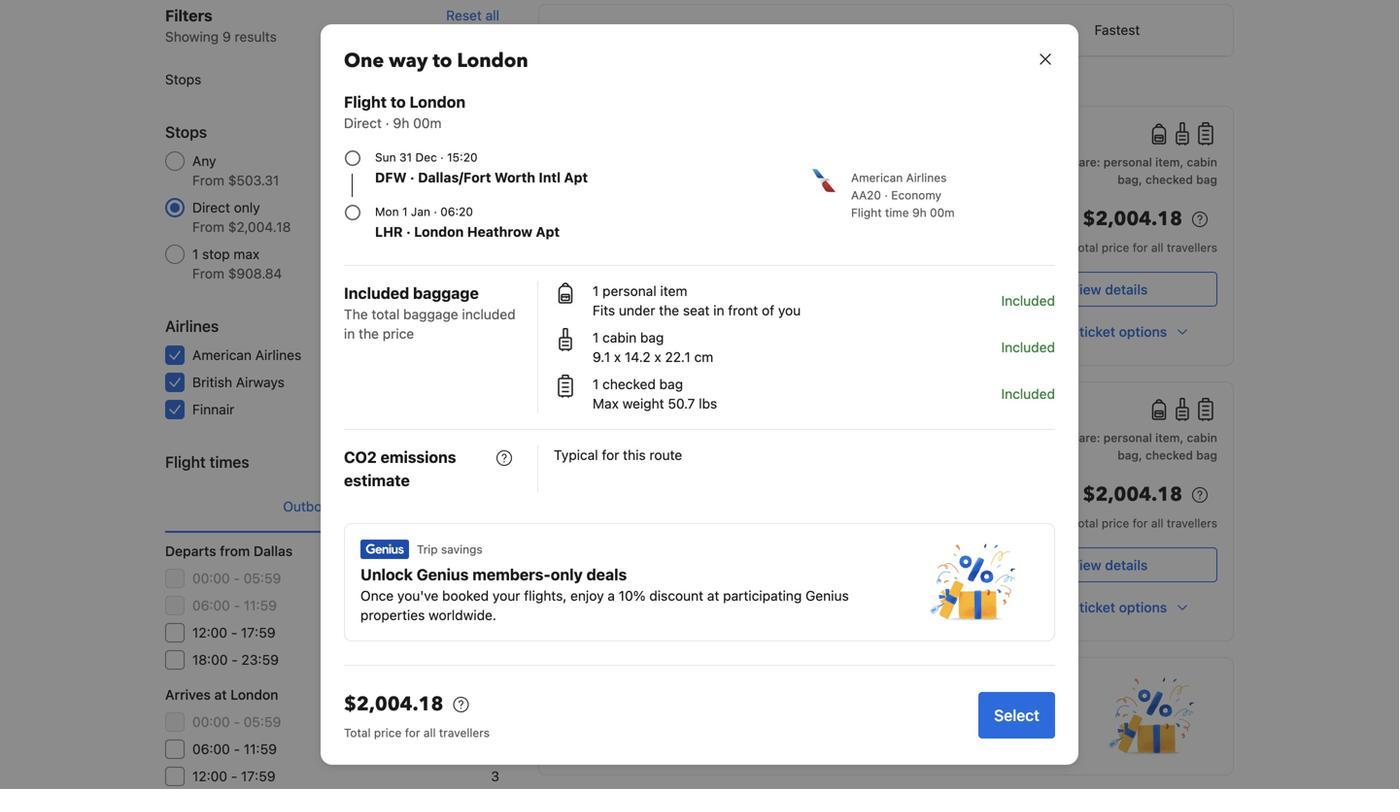 Task type: describe. For each thing, give the bounding box(es) containing it.
. inside lhr . 1 jan
[[934, 420, 937, 433]]

results
[[235, 29, 277, 45]]

aa20
[[851, 188, 881, 202]]

stop
[[202, 246, 230, 262]]

departs
[[165, 544, 216, 560]]

12:00 for departs
[[192, 625, 227, 641]]

departs from dallas
[[165, 544, 293, 560]]

travellers for 1st view details button from the bottom
[[1167, 517, 1217, 530]]

1 06:00 from the top
[[192, 598, 230, 614]]

$2,004.18 for $2,004.18 region in one way to london dialog
[[344, 692, 443, 718]]

1 inside 'mon 1 jan · 06:20 lhr · london heathrow apt'
[[402, 205, 408, 219]]

dfw inside sun 31 dec · 15:20 dfw · dallas/fort worth intl apt
[[375, 170, 407, 186]]

298
[[474, 153, 499, 169]]

your inside the once you've booked your flights, enjoy a 10% discount at participating genius properties worldwide.
[[687, 722, 715, 738]]

9
[[222, 29, 231, 45]]

times
[[210, 453, 249, 472]]

under
[[619, 303, 655, 319]]

heathrow
[[467, 224, 532, 240]]

way
[[389, 48, 428, 74]]

estimate
[[344, 472, 410, 490]]

included inside 'included baggage the total baggage included in the price'
[[344, 284, 409, 303]]

your inside 'unlock genius members-only deals once you've booked your flights, enjoy a 10% discount at participating genius properties worldwide.'
[[493, 588, 520, 604]]

details for 1st view details button from the bottom
[[1105, 558, 1148, 574]]

price inside 'included baggage the total baggage included in the price'
[[383, 326, 414, 342]]

typical for this route
[[554, 447, 682, 463]]

12:00 - 17:59 for from
[[192, 625, 275, 641]]

intl
[[539, 170, 561, 186]]

1 05:59 from the top
[[244, 571, 281, 587]]

2 cabin from the top
[[1039, 431, 1071, 445]]

booked inside the once you've booked your flights, enjoy a 10% discount at participating genius properties worldwide.
[[637, 722, 683, 738]]

outbound
[[283, 499, 346, 515]]

outbound flight button
[[165, 482, 499, 532]]

enjoy inside the once you've booked your flights, enjoy a 10% discount at participating genius properties worldwide.
[[765, 722, 798, 738]]

cheapest button
[[770, 5, 1002, 55]]

all for $2,004.18 region in one way to london dialog
[[423, 727, 436, 740]]

any
[[192, 153, 216, 169]]

9.1
[[593, 349, 610, 365]]

16:20 dfw . 31 dec
[[617, 401, 691, 437]]

cm
[[694, 349, 713, 365]]

$2,004.18 inside direct only from $2,004.18
[[228, 219, 291, 235]]

airlines inside american airlines aa20 · economy flight time 9h 00m
[[906, 171, 947, 185]]

included
[[462, 307, 516, 323]]

savings
[[441, 543, 483, 557]]

explore for 1st view details button from the bottom
[[1028, 600, 1076, 616]]

sun
[[375, 151, 396, 164]]

unlock
[[360, 566, 413, 584]]

fits
[[593, 303, 615, 319]]

10% inside 'unlock genius members-only deals once you've booked your flights, enjoy a 10% discount at participating genius properties worldwide.'
[[619, 588, 646, 604]]

lhr . 1 jan
[[908, 420, 969, 437]]

in inside 'included baggage the total baggage included in the price'
[[344, 326, 355, 342]]

from
[[220, 544, 250, 560]]

31 inside sun 31 dec · 15:20 dfw · dallas/fort worth intl apt
[[399, 151, 412, 164]]

direct inside direct only from $2,004.18
[[192, 200, 230, 216]]

co2 emissions estimate
[[344, 448, 456, 490]]

flights, inside 'unlock genius members-only deals once you've booked your flights, enjoy a 10% discount at participating genius properties worldwide.'
[[524, 588, 567, 604]]

1 00:00 - 05:59 from the top
[[192, 571, 281, 587]]

airlines right the intl
[[610, 180, 650, 193]]

airlines down 16:20 dfw . 31 dec in the bottom left of the page
[[610, 456, 650, 469]]

explore ticket options for 1st view details button from the bottom
[[1028, 600, 1167, 616]]

fastest button
[[1002, 5, 1233, 55]]

seat
[[683, 303, 710, 319]]

select button
[[979, 693, 1055, 739]]

10% inside the once you've booked your flights, enjoy a 10% discount at participating genius properties worldwide.
[[813, 722, 840, 738]]

14.2
[[625, 349, 651, 365]]

flights, inside the once you've booked your flights, enjoy a 10% discount at participating genius properties worldwide.
[[718, 722, 761, 738]]

total
[[372, 307, 400, 323]]

deals
[[586, 566, 627, 584]]

london inside 'mon 1 jan · 06:20 lhr · london heathrow apt'
[[414, 224, 464, 240]]

apt inside 'mon 1 jan · 06:20 lhr · london heathrow apt'
[[536, 224, 560, 240]]

1 main from the top
[[1009, 155, 1036, 169]]

flight for flight to london direct · 9h 00m
[[344, 93, 387, 111]]

1 stops from the top
[[165, 71, 201, 87]]

discount inside 'unlock genius members-only deals once you've booked your flights, enjoy a 10% discount at participating genius properties worldwide.'
[[649, 588, 703, 604]]

worldwide. inside the once you've booked your flights, enjoy a 10% discount at participating genius properties worldwide.
[[623, 742, 691, 758]]

of
[[762, 303, 774, 319]]

personal for $2,004.18 region associated with explore ticket options button corresponding to 1st view details button from the bottom
[[1104, 431, 1152, 445]]

view details for 1st view details button from the bottom
[[1070, 558, 1148, 574]]

flight inside american airlines aa20 · economy flight time 9h 00m
[[851, 206, 882, 220]]

9h inside american airlines aa20 · economy flight time 9h 00m
[[912, 206, 927, 220]]

1 vertical spatial american airlines
[[192, 347, 301, 363]]

at inside 'unlock genius members-only deals once you've booked your flights, enjoy a 10% discount at participating genius properties worldwide.'
[[707, 588, 719, 604]]

1 for 1 checked bag max weight 50.7 lbs
[[593, 376, 599, 393]]

flight times
[[165, 453, 249, 472]]

dfw inside 16:20 dfw . 31 dec
[[617, 424, 643, 437]]

$908.84
[[228, 266, 282, 282]]

arrives
[[165, 687, 211, 703]]

1 inside lhr . 1 jan
[[940, 424, 946, 437]]

tab list containing best
[[539, 5, 1233, 57]]

12:00 - 17:59 for at
[[192, 769, 275, 785]]

dec inside sun 31 dec · 15:20 dfw · dallas/fort worth intl apt
[[415, 151, 437, 164]]

trip savings
[[417, 543, 483, 557]]

included for 1 cabin bag 9.1 x 14.2 x 22.1 cm
[[1001, 340, 1055, 356]]

from inside direct only from $2,004.18
[[192, 219, 224, 235]]

1 ticket from the top
[[1079, 324, 1115, 340]]

2 main from the top
[[1009, 431, 1036, 445]]

american up british
[[192, 347, 252, 363]]

route
[[649, 447, 682, 463]]

2 view details button from the top
[[1001, 548, 1217, 583]]

0 for 00:00 - 05:59
[[491, 571, 499, 587]]

discount inside the once you've booked your flights, enjoy a 10% discount at participating genius properties worldwide.
[[844, 722, 898, 738]]

bag inside "1 cabin bag 9.1 x 14.2 x 22.1 cm"
[[640, 330, 664, 346]]

cabin inside "1 cabin bag 9.1 x 14.2 x 22.1 cm"
[[603, 330, 637, 346]]

1 cabin from the top
[[1039, 155, 1071, 169]]

1 stop max from $908.84
[[192, 246, 282, 282]]

emissions
[[380, 448, 456, 467]]

arrives at london
[[165, 687, 278, 703]]

options for explore ticket options button corresponding to 1st view details button from the bottom
[[1119, 600, 1167, 616]]

at inside the once you've booked your flights, enjoy a 10% discount at participating genius properties worldwide.
[[901, 722, 914, 738]]

once inside the once you've booked your flights, enjoy a 10% discount at participating genius properties worldwide.
[[555, 722, 588, 738]]

once you've booked your flights, enjoy a 10% discount at participating genius properties worldwide.
[[555, 722, 1043, 758]]

direct only from $2,004.18
[[192, 200, 291, 235]]

typical
[[554, 447, 598, 463]]

front
[[728, 303, 758, 319]]

checked inside '1 checked bag max weight 50.7 lbs'
[[603, 376, 656, 393]]

$2,004.18 region for explore ticket options button associated with 1st view details button from the top of the page
[[1001, 204, 1217, 239]]

dallas/fort
[[418, 170, 491, 186]]

flight to london direct · 9h 00m
[[344, 93, 465, 131]]

outbound flight
[[283, 499, 382, 515]]

time
[[885, 206, 909, 220]]

properties inside the once you've booked your flights, enjoy a 10% discount at participating genius properties worldwide.
[[555, 742, 619, 758]]

0 vertical spatial total
[[1072, 241, 1098, 255]]

1 vertical spatial genius
[[806, 588, 849, 604]]

1 view details button from the top
[[1001, 272, 1217, 307]]

fastest
[[1095, 22, 1140, 38]]

british
[[192, 375, 232, 391]]

worldwide. inside 'unlock genius members-only deals once you've booked your flights, enjoy a 10% discount at participating genius properties worldwide.'
[[429, 608, 496, 624]]

any from $503.31
[[192, 153, 279, 188]]

1 personal item fits under the seat in front of you
[[593, 283, 801, 319]]

2 x from the left
[[654, 349, 661, 365]]

cabin for explore ticket options button associated with 1st view details button from the top of the page's $2,004.18 region
[[1187, 155, 1217, 169]]

mon 1 jan · 06:20 lhr · london heathrow apt
[[375, 205, 560, 240]]

. inside 16:20 dfw . 31 dec
[[647, 420, 650, 433]]

2 main cabin fare: personal item, cabin bag, checked bag from the top
[[1009, 431, 1217, 462]]

23:59
[[241, 652, 279, 668]]

american inside american airlines aa20 · economy flight time 9h 00m
[[851, 171, 903, 185]]

co2
[[344, 448, 377, 467]]

0 vertical spatial baggage
[[413, 284, 479, 303]]

item
[[660, 283, 687, 299]]

reset all button
[[446, 4, 499, 27]]

one way to london
[[344, 48, 528, 74]]

in inside 1 personal item fits under the seat in front of you
[[713, 303, 724, 319]]

· inside flight to london direct · 9h 00m
[[385, 115, 389, 131]]

15:20
[[447, 151, 478, 164]]

finnair
[[192, 402, 234, 418]]

explore ticket options button for 1st view details button from the bottom
[[1001, 591, 1217, 626]]

american airlines for 1st view details button from the top of the page
[[555, 180, 650, 193]]

for for select button
[[405, 727, 420, 740]]

this
[[623, 447, 646, 463]]

flight
[[349, 499, 382, 515]]

0 vertical spatial genius
[[417, 566, 469, 584]]

a inside the once you've booked your flights, enjoy a 10% discount at participating genius properties worldwide.
[[802, 722, 809, 738]]

options for explore ticket options button associated with 1st view details button from the top of the page
[[1119, 324, 1167, 340]]

travellers for 1st view details button from the top of the page
[[1167, 241, 1217, 255]]

bag, for 1st view details button from the top of the page
[[1118, 173, 1142, 187]]

6
[[491, 625, 499, 641]]

cheapest
[[856, 22, 916, 38]]

for for 1st view details button from the bottom
[[1133, 517, 1148, 530]]

apt inside sun 31 dec · 15:20 dfw · dallas/fort worth intl apt
[[564, 170, 588, 186]]

2 06:00 - 11:59 from the top
[[192, 742, 277, 758]]

3 for 18:00 - 23:59
[[491, 652, 499, 668]]

item, for 1st view details button from the top of the page
[[1155, 155, 1184, 169]]

3 for 12:00 - 17:59
[[491, 769, 499, 785]]

the
[[344, 307, 368, 323]]

booked inside 'unlock genius members-only deals once you've booked your flights, enjoy a 10% discount at participating genius properties worldwide.'
[[442, 588, 489, 604]]

select
[[994, 707, 1040, 725]]

dallas
[[254, 544, 293, 560]]

mon
[[375, 205, 399, 219]]

filters
[[165, 6, 212, 25]]

participating inside the once you've booked your flights, enjoy a 10% discount at participating genius properties worldwide.
[[917, 722, 996, 738]]

1 x from the left
[[614, 349, 621, 365]]



Task type: locate. For each thing, give the bounding box(es) containing it.
1 horizontal spatial booked
[[637, 722, 683, 738]]

2 vertical spatial from
[[192, 266, 224, 282]]

direct inside flight to london direct · 9h 00m
[[344, 115, 382, 131]]

a
[[608, 588, 615, 604], [802, 722, 809, 738]]

$2,004.18
[[1083, 206, 1182, 233], [228, 219, 291, 235], [1083, 482, 1182, 509], [344, 692, 443, 718]]

11:59 down arrives at london
[[244, 742, 277, 758]]

unlock genius members-only deals once you've booked your flights, enjoy a 10% discount at participating genius properties worldwide.
[[360, 566, 849, 624]]

2 vertical spatial genius
[[1000, 722, 1043, 738]]

view details button
[[1001, 272, 1217, 307], [1001, 548, 1217, 583]]

bag,
[[1118, 173, 1142, 187], [1118, 449, 1142, 462]]

0 horizontal spatial in
[[344, 326, 355, 342]]

$503.31
[[228, 172, 279, 188]]

05:59 down dallas at the left bottom of page
[[244, 571, 281, 587]]

participating inside 'unlock genius members-only deals once you've booked your flights, enjoy a 10% discount at participating genius properties worldwide.'
[[723, 588, 802, 604]]

2 00:00 from the top
[[192, 715, 230, 731]]

all for $2,004.18 region associated with explore ticket options button corresponding to 1st view details button from the bottom
[[1151, 517, 1164, 530]]

50.7 lbs
[[668, 396, 717, 412]]

12:00 - 17:59 down arrives at london
[[192, 769, 275, 785]]

1 main cabin fare: personal item, cabin bag, checked bag from the top
[[1009, 155, 1217, 187]]

1 horizontal spatial a
[[802, 722, 809, 738]]

stops
[[165, 71, 201, 87], [165, 123, 207, 141]]

showing 9 results
[[165, 29, 277, 45]]

0 vertical spatial 17:59
[[241, 625, 275, 641]]

flight left times
[[165, 453, 206, 472]]

00m down the economy
[[930, 206, 955, 220]]

$2,004.18 region
[[1001, 204, 1217, 239], [1001, 480, 1217, 515], [344, 690, 963, 725]]

view details for 1st view details button from the top of the page
[[1070, 282, 1148, 298]]

1 vertical spatial 17:59
[[241, 769, 275, 785]]

jan inside lhr . 1 jan
[[949, 424, 969, 437]]

travellers for select button
[[439, 727, 490, 740]]

dfw down sun
[[375, 170, 407, 186]]

item, for 1st view details button from the bottom
[[1155, 431, 1184, 445]]

lhr inside lhr . 1 jan
[[908, 424, 930, 437]]

$2,004.18 inside one way to london dialog
[[344, 692, 443, 718]]

trip
[[417, 543, 438, 557]]

price
[[1102, 241, 1129, 255], [383, 326, 414, 342], [1102, 517, 1129, 530], [374, 727, 402, 740]]

1 explore ticket options button from the top
[[1001, 315, 1217, 350]]

stops up any
[[165, 123, 207, 141]]

$2,004.18 region inside one way to london dialog
[[344, 690, 963, 725]]

00m inside flight to london direct · 9h 00m
[[413, 115, 442, 131]]

included for 1 checked bag max weight 50.7 lbs
[[1001, 386, 1055, 402]]

max
[[234, 246, 260, 262]]

2 horizontal spatial at
[[901, 722, 914, 738]]

1 bag, from the top
[[1118, 173, 1142, 187]]

1
[[402, 205, 408, 219], [192, 246, 199, 262], [593, 283, 599, 299], [593, 330, 599, 346], [593, 376, 599, 393], [940, 424, 946, 437]]

one
[[344, 48, 384, 74]]

0 vertical spatial cabin
[[1039, 155, 1071, 169]]

1 horizontal spatial in
[[713, 303, 724, 319]]

1 vertical spatial your
[[687, 722, 715, 738]]

12:00 up '18:00'
[[192, 625, 227, 641]]

american airlines right 'worth'
[[555, 180, 650, 193]]

1 vertical spatial jan
[[949, 424, 969, 437]]

1 vertical spatial lhr
[[908, 424, 930, 437]]

1 vertical spatial total
[[1072, 517, 1098, 530]]

1 vertical spatial travellers
[[1167, 517, 1217, 530]]

1 . from the left
[[647, 420, 650, 433]]

2 vertical spatial flight
[[165, 453, 206, 472]]

members-
[[472, 566, 551, 584]]

2 explore ticket options from the top
[[1028, 600, 1167, 616]]

0 horizontal spatial once
[[360, 588, 394, 604]]

1 vertical spatial checked
[[603, 376, 656, 393]]

for for 1st view details button from the top of the page
[[1133, 241, 1148, 255]]

$2,004.18 region for explore ticket options button corresponding to 1st view details button from the bottom
[[1001, 480, 1217, 515]]

0 vertical spatial to
[[433, 48, 452, 74]]

11:59 up the 23:59
[[244, 598, 277, 614]]

1 details from the top
[[1105, 282, 1148, 298]]

1 06:00 - 11:59 from the top
[[192, 598, 277, 614]]

total
[[1072, 241, 1098, 255], [1072, 517, 1098, 530], [344, 727, 371, 740]]

06:00 - 11:59
[[192, 598, 277, 614], [192, 742, 277, 758]]

12:00 - 17:59
[[192, 625, 275, 641], [192, 769, 275, 785]]

american airlines for 1st view details button from the bottom
[[555, 456, 650, 469]]

2 view details from the top
[[1070, 558, 1148, 574]]

total price for all travellers
[[1072, 241, 1217, 255], [1072, 517, 1217, 530], [344, 727, 490, 740]]

1 explore from the top
[[1028, 324, 1076, 340]]

booked
[[442, 588, 489, 604], [637, 722, 683, 738]]

total price for all travellers inside one way to london dialog
[[344, 727, 490, 740]]

00:00 - 05:59
[[192, 571, 281, 587], [192, 715, 281, 731]]

one way to london dialog
[[297, 1, 1102, 789]]

2 17:59 from the top
[[241, 769, 275, 785]]

31 inside 16:20 dfw . 31 dec
[[653, 424, 666, 437]]

0 horizontal spatial 10%
[[619, 588, 646, 604]]

you've inside the once you've booked your flights, enjoy a 10% discount at participating genius properties worldwide.
[[592, 722, 633, 738]]

checked for 1st view details button from the bottom
[[1146, 449, 1193, 462]]

0 vertical spatial 00m
[[413, 115, 442, 131]]

fare: for explore ticket options button associated with 1st view details button from the top of the page's $2,004.18 region
[[1075, 155, 1100, 169]]

enjoy inside 'unlock genius members-only deals once you've booked your flights, enjoy a 10% discount at participating genius properties worldwide.'
[[570, 588, 604, 604]]

american airlines up the british airways
[[192, 347, 301, 363]]

to inside flight to london direct · 9h 00m
[[390, 93, 406, 111]]

31 up route
[[653, 424, 666, 437]]

direct
[[344, 115, 382, 131], [783, 151, 816, 164], [192, 200, 230, 216], [783, 427, 816, 440]]

0 vertical spatial 06:00 - 11:59
[[192, 598, 277, 614]]

1 horizontal spatial only
[[551, 566, 583, 584]]

0 vertical spatial checked
[[1146, 173, 1193, 187]]

0 vertical spatial flight
[[344, 93, 387, 111]]

flight for flight times
[[165, 453, 206, 472]]

you've
[[397, 588, 439, 604], [592, 722, 633, 738]]

1 inside '1 checked bag max weight 50.7 lbs'
[[593, 376, 599, 393]]

properties
[[360, 608, 425, 624], [555, 742, 619, 758]]

2 details from the top
[[1105, 558, 1148, 574]]

9h down the economy
[[912, 206, 927, 220]]

0 vertical spatial explore
[[1028, 324, 1076, 340]]

stops down showing
[[165, 71, 201, 87]]

18:00 - 23:59
[[192, 652, 279, 668]]

london down reset all button
[[457, 48, 528, 74]]

the
[[659, 303, 679, 319], [359, 326, 379, 342]]

1 horizontal spatial flight
[[344, 93, 387, 111]]

3
[[491, 652, 499, 668], [491, 769, 499, 785]]

baggage up the included
[[413, 284, 479, 303]]

2 fare: from the top
[[1075, 431, 1100, 445]]

dfw down '16:20' on the left bottom
[[617, 424, 643, 437]]

genius image
[[360, 540, 409, 560], [360, 540, 409, 560], [930, 544, 1015, 622], [1109, 678, 1194, 756]]

participating
[[723, 588, 802, 604], [917, 722, 996, 738]]

0 horizontal spatial the
[[359, 326, 379, 342]]

0 vertical spatial 10%
[[619, 588, 646, 604]]

1 inside "1 cabin bag 9.1 x 14.2 x 22.1 cm"
[[593, 330, 599, 346]]

all inside one way to london dialog
[[423, 727, 436, 740]]

airlines up british
[[165, 317, 219, 336]]

05:59 down arrives at london
[[244, 715, 281, 731]]

1 fare: from the top
[[1075, 155, 1100, 169]]

best button
[[539, 5, 770, 55]]

$2,004.18 for explore ticket options button associated with 1st view details button from the top of the page's $2,004.18 region
[[1083, 206, 1182, 233]]

2 12:00 from the top
[[192, 769, 227, 785]]

total price for all travellers for $2,004.18 region in one way to london dialog
[[344, 727, 490, 740]]

0 vertical spatial view details button
[[1001, 272, 1217, 307]]

0 vertical spatial worldwide.
[[429, 608, 496, 624]]

1 vertical spatial dec
[[669, 424, 691, 437]]

from down 'stop'
[[192, 266, 224, 282]]

1 vertical spatial 00:00 - 05:59
[[192, 715, 281, 731]]

1 vertical spatial 06:00
[[192, 742, 230, 758]]

00:00 down departs from dallas
[[192, 571, 230, 587]]

airways
[[236, 375, 285, 391]]

1 item, from the top
[[1155, 155, 1184, 169]]

american
[[851, 171, 903, 185], [555, 180, 607, 193], [192, 347, 252, 363], [555, 456, 607, 469]]

properties inside 'unlock genius members-only deals once you've booked your flights, enjoy a 10% discount at participating genius properties worldwide.'
[[360, 608, 425, 624]]

genius inside the once you've booked your flights, enjoy a 10% discount at participating genius properties worldwide.
[[1000, 722, 1043, 738]]

reset
[[446, 7, 482, 23]]

1 horizontal spatial flights,
[[718, 722, 761, 738]]

american airlines aa20 · economy flight time 9h 00m
[[851, 171, 955, 220]]

1 inside the 1 stop max from $908.84
[[192, 246, 199, 262]]

economy
[[891, 188, 942, 202]]

0 vertical spatial dec
[[415, 151, 437, 164]]

0 vertical spatial participating
[[723, 588, 802, 604]]

00m up dallas/fort
[[413, 115, 442, 131]]

travellers inside one way to london dialog
[[439, 727, 490, 740]]

1 from from the top
[[192, 172, 224, 188]]

1 vertical spatial 00:00
[[192, 715, 230, 731]]

9h up sun
[[393, 115, 409, 131]]

0 vertical spatial 00:00
[[192, 571, 230, 587]]

checked for 1st view details button from the top of the page
[[1146, 173, 1193, 187]]

dec up dallas/fort
[[415, 151, 437, 164]]

2 12:00 - 17:59 from the top
[[192, 769, 275, 785]]

only down $503.31
[[234, 200, 260, 216]]

0 vertical spatial view details
[[1070, 282, 1148, 298]]

9h
[[393, 115, 409, 131], [912, 206, 927, 220]]

00:00
[[192, 571, 230, 587], [192, 715, 230, 731]]

1 horizontal spatial apt
[[564, 170, 588, 186]]

fare: for $2,004.18 region associated with explore ticket options button corresponding to 1st view details button from the bottom
[[1075, 431, 1100, 445]]

explore for 1st view details button from the top of the page
[[1028, 324, 1076, 340]]

0 horizontal spatial 31
[[399, 151, 412, 164]]

0 horizontal spatial to
[[390, 93, 406, 111]]

in
[[713, 303, 724, 319], [344, 326, 355, 342]]

00:00 - 05:59 down arrives at london
[[192, 715, 281, 731]]

explore
[[1028, 324, 1076, 340], [1028, 600, 1076, 616]]

to down the way
[[390, 93, 406, 111]]

0 vertical spatial 11:59
[[244, 598, 277, 614]]

dec inside 16:20 dfw . 31 dec
[[669, 424, 691, 437]]

00:00 down arrives at london
[[192, 715, 230, 731]]

explore ticket options button for 1st view details button from the top of the page
[[1001, 315, 1217, 350]]

2 . from the left
[[934, 420, 937, 433]]

1 inside 1 personal item fits under the seat in front of you
[[593, 283, 599, 299]]

2 explore ticket options button from the top
[[1001, 591, 1217, 626]]

american left this
[[555, 456, 607, 469]]

2 view from the top
[[1070, 558, 1101, 574]]

0 horizontal spatial .
[[647, 420, 650, 433]]

total price for all travellers for $2,004.18 region associated with explore ticket options button corresponding to 1st view details button from the bottom
[[1072, 517, 1217, 530]]

cabin for $2,004.18 region associated with explore ticket options button corresponding to 1st view details button from the bottom
[[1187, 431, 1217, 445]]

1 horizontal spatial discount
[[844, 722, 898, 738]]

0 vertical spatial view
[[1070, 282, 1101, 298]]

showing
[[165, 29, 219, 45]]

1 vertical spatial 0
[[491, 598, 499, 614]]

9h inside flight to london direct · 9h 00m
[[393, 115, 409, 131]]

1 12:00 - 17:59 from the top
[[192, 625, 275, 641]]

1 horizontal spatial lhr
[[908, 424, 930, 437]]

once inside 'unlock genius members-only deals once you've booked your flights, enjoy a 10% discount at participating genius properties worldwide.'
[[360, 588, 394, 604]]

17:59 for london
[[241, 769, 275, 785]]

best
[[629, 22, 657, 38]]

british airways
[[192, 375, 285, 391]]

1 vertical spatial at
[[214, 687, 227, 703]]

1 vertical spatial 3
[[491, 769, 499, 785]]

baggage right the total on the top
[[403, 307, 458, 323]]

x
[[614, 349, 621, 365], [654, 349, 661, 365]]

2 06:00 from the top
[[192, 742, 230, 758]]

0 horizontal spatial 9h
[[393, 115, 409, 131]]

31
[[399, 151, 412, 164], [653, 424, 666, 437]]

2 0 from the top
[[491, 598, 499, 614]]

worth
[[494, 170, 535, 186]]

apt right heathrow
[[536, 224, 560, 240]]

2 vertical spatial total price for all travellers
[[344, 727, 490, 740]]

2 stops from the top
[[165, 123, 207, 141]]

flight inside flight to london direct · 9h 00m
[[344, 93, 387, 111]]

lhr inside 'mon 1 jan · 06:20 lhr · london heathrow apt'
[[375, 224, 403, 240]]

12:00 for arrives
[[192, 769, 227, 785]]

2 05:59 from the top
[[244, 715, 281, 731]]

2 horizontal spatial genius
[[1000, 722, 1043, 738]]

only left deals
[[551, 566, 583, 584]]

from inside the 1 stop max from $908.84
[[192, 266, 224, 282]]

0 vertical spatial at
[[707, 588, 719, 604]]

options
[[1119, 324, 1167, 340], [1119, 600, 1167, 616]]

flight down the one
[[344, 93, 387, 111]]

total inside one way to london dialog
[[344, 727, 371, 740]]

american up aa20
[[851, 171, 903, 185]]

1 0 from the top
[[491, 571, 499, 587]]

1 horizontal spatial participating
[[917, 722, 996, 738]]

17:59 up the 23:59
[[241, 625, 275, 641]]

0 vertical spatial fare:
[[1075, 155, 1100, 169]]

00:00 - 05:59 down from
[[192, 571, 281, 587]]

all for explore ticket options button associated with 1st view details button from the top of the page's $2,004.18 region
[[1151, 241, 1164, 255]]

explore ticket options for 1st view details button from the top of the page
[[1028, 324, 1167, 340]]

weight
[[622, 396, 664, 412]]

3 from from the top
[[192, 266, 224, 282]]

1 vertical spatial explore
[[1028, 600, 1076, 616]]

17:59 down arrives at london
[[241, 769, 275, 785]]

1 horizontal spatial you've
[[592, 722, 633, 738]]

the inside 1 personal item fits under the seat in front of you
[[659, 303, 679, 319]]

included
[[344, 284, 409, 303], [1001, 293, 1055, 309], [1001, 340, 1055, 356], [1001, 386, 1055, 402]]

personal for explore ticket options button associated with 1st view details button from the top of the page's $2,004.18 region
[[1104, 155, 1152, 169]]

1 vertical spatial only
[[551, 566, 583, 584]]

at
[[707, 588, 719, 604], [214, 687, 227, 703], [901, 722, 914, 738]]

dec up route
[[669, 424, 691, 437]]

1 vertical spatial baggage
[[403, 307, 458, 323]]

06:00 down arrives at london
[[192, 742, 230, 758]]

1 11:59 from the top
[[244, 598, 277, 614]]

american airlines image
[[812, 169, 836, 192]]

0 vertical spatial only
[[234, 200, 260, 216]]

1 00:00 from the top
[[192, 571, 230, 587]]

1 horizontal spatial at
[[707, 588, 719, 604]]

details for 1st view details button from the top of the page
[[1105, 282, 1148, 298]]

06:20
[[440, 205, 473, 219]]

1 horizontal spatial 9h
[[912, 206, 927, 220]]

flight down aa20
[[851, 206, 882, 220]]

london down 06:20
[[414, 224, 464, 240]]

in right seat
[[713, 303, 724, 319]]

american airlines
[[555, 180, 650, 193], [192, 347, 301, 363], [555, 456, 650, 469]]

1 3 from the top
[[491, 652, 499, 668]]

1 horizontal spatial x
[[654, 349, 661, 365]]

1 horizontal spatial dfw
[[617, 424, 643, 437]]

1 vertical spatial 11:59
[[244, 742, 277, 758]]

fare:
[[1075, 155, 1100, 169], [1075, 431, 1100, 445]]

view
[[1070, 282, 1101, 298], [1070, 558, 1101, 574]]

london down the 23:59
[[230, 687, 278, 703]]

0 vertical spatial explore ticket options button
[[1001, 315, 1217, 350]]

0 vertical spatial the
[[659, 303, 679, 319]]

16:20
[[617, 401, 660, 419]]

a inside 'unlock genius members-only deals once you've booked your flights, enjoy a 10% discount at participating genius properties worldwide.'
[[608, 588, 615, 604]]

1 vertical spatial cabin
[[603, 330, 637, 346]]

00m inside american airlines aa20 · economy flight time 9h 00m
[[930, 206, 955, 220]]

0 horizontal spatial participating
[[723, 588, 802, 604]]

2 3 from the top
[[491, 769, 499, 785]]

06:00 up '18:00'
[[192, 598, 230, 614]]

0 horizontal spatial jan
[[411, 205, 430, 219]]

17:59 for dallas
[[241, 625, 275, 641]]

0 vertical spatial details
[[1105, 282, 1148, 298]]

10%
[[619, 588, 646, 604], [813, 722, 840, 738]]

31 right sun
[[399, 151, 412, 164]]

1 17:59 from the top
[[241, 625, 275, 641]]

american airlines down max
[[555, 456, 650, 469]]

you've inside 'unlock genius members-only deals once you've booked your flights, enjoy a 10% discount at participating genius properties worldwide.'
[[397, 588, 439, 604]]

1 view from the top
[[1070, 282, 1101, 298]]

1 vertical spatial fare:
[[1075, 431, 1100, 445]]

1 vertical spatial flight
[[851, 206, 882, 220]]

06:00 - 11:59 down from
[[192, 598, 277, 614]]

2 11:59 from the top
[[244, 742, 277, 758]]

0 vertical spatial 9h
[[393, 115, 409, 131]]

1 checked bag max weight 50.7 lbs
[[593, 376, 717, 412]]

0 horizontal spatial 00m
[[413, 115, 442, 131]]

1 explore ticket options from the top
[[1028, 324, 1167, 340]]

x right 9.1
[[614, 349, 621, 365]]

from down any
[[192, 172, 224, 188]]

included baggage the total baggage included in the price
[[344, 284, 516, 342]]

0 vertical spatial 12:00
[[192, 625, 227, 641]]

american right 'worth'
[[555, 180, 607, 193]]

from inside any from $503.31
[[192, 172, 224, 188]]

london inside flight to london direct · 9h 00m
[[410, 93, 465, 111]]

you
[[778, 303, 801, 319]]

2 00:00 - 05:59 from the top
[[192, 715, 281, 731]]

1 for 1 cabin bag 9.1 x 14.2 x 22.1 cm
[[593, 330, 599, 346]]

2 explore from the top
[[1028, 600, 1076, 616]]

2 item, from the top
[[1155, 431, 1184, 445]]

1 vertical spatial booked
[[637, 722, 683, 738]]

0 vertical spatial travellers
[[1167, 241, 1217, 255]]

0 for 06:00 - 11:59
[[491, 598, 499, 614]]

1 for 1 personal item fits under the seat in front of you
[[593, 283, 599, 299]]

london down one way to london
[[410, 93, 465, 111]]

0 vertical spatial 3
[[491, 652, 499, 668]]

2 from from the top
[[192, 219, 224, 235]]

view details
[[1070, 282, 1148, 298], [1070, 558, 1148, 574]]

max
[[593, 396, 619, 412]]

only inside direct only from $2,004.18
[[234, 200, 260, 216]]

to right the way
[[433, 48, 452, 74]]

0 horizontal spatial properties
[[360, 608, 425, 624]]

all inside button
[[485, 7, 499, 23]]

1 vertical spatial bag,
[[1118, 449, 1142, 462]]

1 vertical spatial cabin
[[1039, 431, 1071, 445]]

1 cabin bag 9.1 x 14.2 x 22.1 cm
[[593, 330, 713, 365]]

included for 1 personal item fits under the seat in front of you
[[1001, 293, 1055, 309]]

in down the
[[344, 326, 355, 342]]

1 vertical spatial options
[[1119, 600, 1167, 616]]

reset all
[[446, 7, 499, 23]]

tab list
[[539, 5, 1233, 57]]

the down item
[[659, 303, 679, 319]]

1 for 1 stop max from $908.84
[[192, 246, 199, 262]]

item,
[[1155, 155, 1184, 169], [1155, 431, 1184, 445]]

1 vertical spatial item,
[[1155, 431, 1184, 445]]

0 vertical spatial flights,
[[524, 588, 567, 604]]

1 view details from the top
[[1070, 282, 1148, 298]]

bag, for 1st view details button from the bottom
[[1118, 449, 1142, 462]]

1 horizontal spatial to
[[433, 48, 452, 74]]

the down the
[[359, 326, 379, 342]]

main
[[1009, 155, 1036, 169], [1009, 431, 1036, 445]]

total price for all travellers for explore ticket options button associated with 1st view details button from the top of the page's $2,004.18 region
[[1072, 241, 1217, 255]]

12:00 - 17:59 up 18:00 - 23:59
[[192, 625, 275, 641]]

airlines up the economy
[[906, 171, 947, 185]]

2 vertical spatial checked
[[1146, 449, 1193, 462]]

flight
[[344, 93, 387, 111], [851, 206, 882, 220], [165, 453, 206, 472]]

jan inside 'mon 1 jan · 06:20 lhr · london heathrow apt'
[[411, 205, 430, 219]]

2 options from the top
[[1119, 600, 1167, 616]]

1 horizontal spatial worldwide.
[[623, 742, 691, 758]]

personal inside 1 personal item fits under the seat in front of you
[[603, 283, 657, 299]]

$2,004.18 for $2,004.18 region associated with explore ticket options button corresponding to 1st view details button from the bottom
[[1083, 482, 1182, 509]]

06:00 - 11:59 down arrives at london
[[192, 742, 277, 758]]

2 bag, from the top
[[1118, 449, 1142, 462]]

airlines up airways
[[255, 347, 301, 363]]

12:00 down arrives at london
[[192, 769, 227, 785]]

only inside 'unlock genius members-only deals once you've booked your flights, enjoy a 10% discount at participating genius properties worldwide.'
[[551, 566, 583, 584]]

· inside american airlines aa20 · economy flight time 9h 00m
[[884, 188, 888, 202]]

1 vertical spatial a
[[802, 722, 809, 738]]

bag inside '1 checked bag max weight 50.7 lbs'
[[659, 376, 683, 393]]

sun 31 dec · 15:20 dfw · dallas/fort worth intl apt
[[375, 151, 588, 186]]

1 vertical spatial the
[[359, 326, 379, 342]]

0
[[491, 571, 499, 587], [491, 598, 499, 614]]

apt right the intl
[[564, 170, 588, 186]]

2 ticket from the top
[[1079, 600, 1115, 616]]

x left 22.1
[[654, 349, 661, 365]]

1 vertical spatial in
[[344, 326, 355, 342]]

the inside 'included baggage the total baggage included in the price'
[[359, 326, 379, 342]]

1 options from the top
[[1119, 324, 1167, 340]]

dec
[[415, 151, 437, 164], [669, 424, 691, 437]]

22.1
[[665, 349, 691, 365]]

from up 'stop'
[[192, 219, 224, 235]]

0 vertical spatial american airlines
[[555, 180, 650, 193]]

1 12:00 from the top
[[192, 625, 227, 641]]

05:59
[[244, 571, 281, 587], [244, 715, 281, 731]]

.
[[647, 420, 650, 433], [934, 420, 937, 433]]

1 vertical spatial explore ticket options
[[1028, 600, 1167, 616]]

2 vertical spatial travellers
[[439, 727, 490, 740]]



Task type: vqa. For each thing, say whether or not it's contained in the screenshot.
1 cabin bag 25 x 46 x 56 cm · Max weight 10 kg
no



